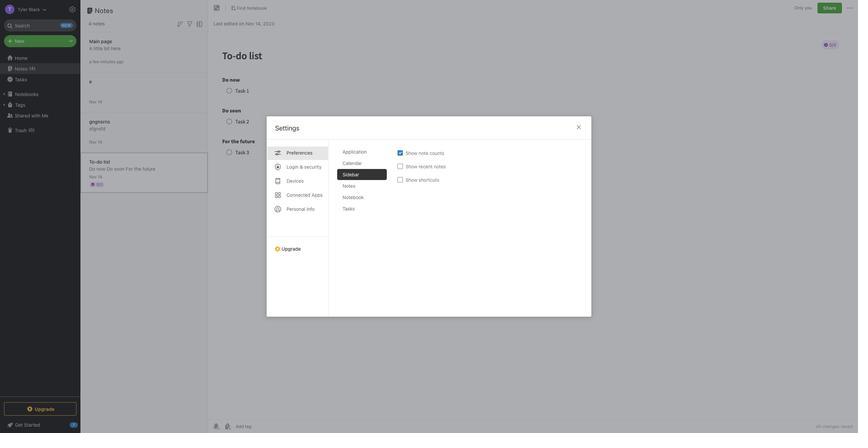 Task type: describe. For each thing, give the bounding box(es) containing it.
tasks inside tab
[[343, 206, 355, 212]]

notebook inside tab
[[343, 195, 364, 201]]

soon
[[114, 166, 125, 172]]

sidebar tab
[[337, 169, 387, 180]]

first notebook
[[237, 5, 267, 11]]

main page a little bit here
[[89, 38, 121, 51]]

nov down e
[[89, 99, 97, 104]]

2023
[[263, 21, 274, 26]]

all changes saved
[[816, 425, 853, 430]]

notebooks link
[[0, 89, 80, 100]]

4 notes
[[89, 21, 105, 26]]

login & security
[[287, 164, 322, 170]]

shared with me link
[[0, 110, 80, 121]]

all
[[816, 425, 822, 430]]

0/3
[[97, 182, 103, 187]]

expand notebooks image
[[2, 92, 7, 97]]

ago
[[117, 59, 124, 64]]

3 14 from the top
[[98, 175, 102, 180]]

2 do from the left
[[107, 166, 113, 172]]

tree containing home
[[0, 53, 80, 397]]

add tag image
[[224, 423, 232, 431]]

login
[[287, 164, 299, 170]]

upgrade for upgrade popup button in tab list
[[282, 246, 301, 252]]

on
[[239, 21, 244, 26]]

tasks tab
[[337, 204, 387, 215]]

connected
[[287, 192, 310, 198]]

Show recent notes checkbox
[[398, 164, 403, 169]]

nov 14 for gngnsrns
[[89, 140, 102, 145]]

( for notes
[[29, 66, 31, 71]]

application tab
[[337, 147, 387, 158]]

future
[[143, 166, 156, 172]]

1 horizontal spatial notes
[[434, 164, 446, 170]]

upgrade for left upgrade popup button
[[35, 407, 55, 413]]

notes inside the note list "element"
[[93, 21, 105, 26]]

e
[[89, 79, 92, 84]]

note window element
[[208, 0, 858, 434]]

add a reminder image
[[212, 423, 220, 431]]

notes inside the note list "element"
[[95, 7, 113, 14]]

gngnsrns
[[89, 119, 110, 125]]

Show note counts checkbox
[[398, 151, 403, 156]]

do
[[97, 159, 102, 165]]

calendar tab
[[337, 158, 387, 169]]

only you
[[795, 5, 812, 10]]

14 for gngnsrns
[[98, 140, 102, 145]]

for
[[126, 166, 133, 172]]

nov inside note window element
[[246, 21, 254, 26]]

show for show recent notes
[[406, 164, 418, 170]]

notebooks
[[15, 91, 39, 97]]

devices
[[287, 178, 304, 184]]

show shortcuts
[[406, 177, 439, 183]]

note
[[419, 150, 429, 156]]

notes inside tab
[[343, 183, 356, 189]]

notebook tab
[[337, 192, 387, 203]]

notes ( 4 )
[[15, 66, 36, 72]]

expand tags image
[[2, 102, 7, 108]]

notes inside notes ( 4 )
[[15, 66, 28, 72]]

4 inside the note list "element"
[[89, 21, 91, 26]]

notebook inside button
[[247, 5, 267, 11]]

Note Editor text field
[[208, 32, 858, 420]]

upgrade button inside tab list
[[267, 237, 329, 255]]

tasks inside button
[[15, 77, 27, 82]]

nov down "sfgnsfd"
[[89, 140, 97, 145]]

14 for e
[[98, 99, 102, 104]]

last
[[214, 21, 223, 26]]

page
[[101, 38, 112, 44]]

application
[[343, 149, 367, 155]]

personal
[[287, 207, 305, 212]]

shared with me
[[15, 113, 48, 119]]

close image
[[575, 123, 583, 131]]

tags
[[15, 102, 25, 108]]

saved
[[841, 425, 853, 430]]

Search text field
[[9, 19, 72, 32]]

a
[[89, 59, 91, 64]]

expand note image
[[213, 4, 221, 12]]

tasks button
[[0, 74, 80, 85]]

4 inside notes ( 4 )
[[31, 66, 34, 71]]

Show shortcuts checkbox
[[398, 177, 403, 183]]

shared
[[15, 113, 30, 119]]

home
[[15, 55, 28, 61]]

me
[[42, 113, 48, 119]]

few
[[93, 59, 99, 64]]



Task type: locate. For each thing, give the bounding box(es) containing it.
) inside trash ( 0 )
[[33, 128, 35, 133]]

info
[[307, 207, 315, 212]]

upgrade
[[282, 246, 301, 252], [35, 407, 55, 413]]

2 horizontal spatial notes
[[343, 183, 356, 189]]

show right show shortcuts checkbox
[[406, 177, 418, 183]]

to-
[[89, 159, 97, 165]]

notes
[[95, 7, 113, 14], [15, 66, 28, 72], [343, 183, 356, 189]]

1 vertical spatial 4
[[31, 66, 34, 71]]

0 horizontal spatial tasks
[[15, 77, 27, 82]]

0 horizontal spatial tab list
[[267, 140, 329, 317]]

0 horizontal spatial upgrade button
[[4, 403, 76, 416]]

1 horizontal spatial do
[[107, 166, 113, 172]]

show right show recent notes checkbox
[[406, 164, 418, 170]]

counts
[[430, 150, 445, 156]]

here
[[111, 45, 121, 51]]

1 vertical spatial notebook
[[343, 195, 364, 201]]

tasks down notebook tab
[[343, 206, 355, 212]]

sidebar
[[343, 172, 359, 178]]

home link
[[0, 53, 80, 63]]

show note counts
[[406, 150, 445, 156]]

first
[[237, 5, 246, 11]]

trash
[[15, 128, 27, 133]]

2 nov 14 from the top
[[89, 140, 102, 145]]

1 vertical spatial tasks
[[343, 206, 355, 212]]

1 horizontal spatial upgrade button
[[267, 237, 329, 255]]

tab list containing preferences
[[267, 140, 329, 317]]

14 down "sfgnsfd"
[[98, 140, 102, 145]]

do down list
[[107, 166, 113, 172]]

( inside trash ( 0 )
[[28, 128, 30, 133]]

nov 14 for e
[[89, 99, 102, 104]]

0 horizontal spatial notebook
[[247, 5, 267, 11]]

1 vertical spatial upgrade
[[35, 407, 55, 413]]

0 vertical spatial upgrade
[[282, 246, 301, 252]]

0 vertical spatial notes
[[93, 21, 105, 26]]

nov 14 down "sfgnsfd"
[[89, 140, 102, 145]]

( down home link
[[29, 66, 31, 71]]

share
[[824, 5, 837, 11]]

tasks
[[15, 77, 27, 82], [343, 206, 355, 212]]

show for show shortcuts
[[406, 177, 418, 183]]

2 vertical spatial notes
[[343, 183, 356, 189]]

3 show from the top
[[406, 177, 418, 183]]

notebook right first
[[247, 5, 267, 11]]

little
[[94, 45, 103, 51]]

0
[[30, 128, 33, 133]]

notes tab
[[337, 181, 387, 192]]

tab list for show note counts
[[337, 147, 392, 317]]

upgrade inside tab list
[[282, 246, 301, 252]]

14 up gngnsrns
[[98, 99, 102, 104]]

trash ( 0 )
[[15, 128, 35, 133]]

0 vertical spatial 4
[[89, 21, 91, 26]]

0 horizontal spatial upgrade
[[35, 407, 55, 413]]

tags button
[[0, 100, 80, 110]]

nov 14 up gngnsrns
[[89, 99, 102, 104]]

notebook
[[247, 5, 267, 11], [343, 195, 364, 201]]

settings
[[275, 124, 300, 132]]

1 do from the left
[[89, 166, 95, 172]]

the
[[134, 166, 141, 172]]

only
[[795, 5, 804, 10]]

1 horizontal spatial upgrade
[[282, 246, 301, 252]]

4 up main
[[89, 21, 91, 26]]

nov
[[246, 21, 254, 26], [89, 99, 97, 104], [89, 140, 97, 145], [89, 175, 97, 180]]

14 up 0/3
[[98, 175, 102, 180]]

notes down sidebar
[[343, 183, 356, 189]]

1 horizontal spatial tasks
[[343, 206, 355, 212]]

apps
[[312, 192, 323, 198]]

( right trash
[[28, 128, 30, 133]]

) inside notes ( 4 )
[[34, 66, 36, 71]]

0 vertical spatial notebook
[[247, 5, 267, 11]]

0 horizontal spatial notes
[[15, 66, 28, 72]]

)
[[34, 66, 36, 71], [33, 128, 35, 133]]

a
[[89, 45, 92, 51]]

1 vertical spatial notes
[[15, 66, 28, 72]]

tab list containing application
[[337, 147, 392, 317]]

1 vertical spatial 14
[[98, 140, 102, 145]]

recent
[[419, 164, 433, 170]]

tab list
[[267, 140, 329, 317], [337, 147, 392, 317]]

edited
[[224, 21, 238, 26]]

notes up '4 notes'
[[95, 7, 113, 14]]

nov 14
[[89, 99, 102, 104], [89, 140, 102, 145], [89, 175, 102, 180]]

shortcuts
[[419, 177, 439, 183]]

tree
[[0, 53, 80, 397]]

1 horizontal spatial tab list
[[337, 147, 392, 317]]

show
[[406, 150, 418, 156], [406, 164, 418, 170], [406, 177, 418, 183]]

) for trash
[[33, 128, 35, 133]]

preferences
[[287, 150, 313, 156]]

bit
[[104, 45, 110, 51]]

0 vertical spatial show
[[406, 150, 418, 156]]

nov right on
[[246, 21, 254, 26]]

show right show note counts option
[[406, 150, 418, 156]]

to-do list do now do soon for the future
[[89, 159, 156, 172]]

1 horizontal spatial notes
[[95, 7, 113, 14]]

nov 14 up 0/3
[[89, 175, 102, 180]]

show recent notes
[[406, 164, 446, 170]]

do
[[89, 166, 95, 172], [107, 166, 113, 172]]

) down home link
[[34, 66, 36, 71]]

minutes
[[100, 59, 115, 64]]

main
[[89, 38, 100, 44]]

0 vertical spatial 14
[[98, 99, 102, 104]]

a few minutes ago
[[89, 59, 124, 64]]

changes
[[823, 425, 840, 430]]

0 horizontal spatial do
[[89, 166, 95, 172]]

now
[[97, 166, 105, 172]]

tab list for calendar
[[267, 140, 329, 317]]

notes
[[93, 21, 105, 26], [434, 164, 446, 170]]

2 show from the top
[[406, 164, 418, 170]]

1 vertical spatial )
[[33, 128, 35, 133]]

2 vertical spatial nov 14
[[89, 175, 102, 180]]

0 vertical spatial nov 14
[[89, 99, 102, 104]]

4
[[89, 21, 91, 26], [31, 66, 34, 71]]

2 vertical spatial show
[[406, 177, 418, 183]]

3 nov 14 from the top
[[89, 175, 102, 180]]

you
[[805, 5, 812, 10]]

1 horizontal spatial 4
[[89, 21, 91, 26]]

0 vertical spatial tasks
[[15, 77, 27, 82]]

1 vertical spatial upgrade button
[[4, 403, 76, 416]]

nov up 0/3
[[89, 175, 97, 180]]

note list element
[[80, 0, 208, 434]]

do down the to-
[[89, 166, 95, 172]]

&
[[300, 164, 303, 170]]

settings image
[[68, 5, 76, 13]]

0 vertical spatial (
[[29, 66, 31, 71]]

with
[[31, 113, 40, 119]]

) right trash
[[33, 128, 35, 133]]

14,
[[256, 21, 262, 26]]

1 nov 14 from the top
[[89, 99, 102, 104]]

notes up main
[[93, 21, 105, 26]]

1 vertical spatial show
[[406, 164, 418, 170]]

( for trash
[[28, 128, 30, 133]]

show for show note counts
[[406, 150, 418, 156]]

new button
[[4, 35, 76, 47]]

0 horizontal spatial notes
[[93, 21, 105, 26]]

0 horizontal spatial 4
[[31, 66, 34, 71]]

new
[[15, 38, 24, 44]]

tasks down notes ( 4 )
[[15, 77, 27, 82]]

connected apps
[[287, 192, 323, 198]]

2 vertical spatial 14
[[98, 175, 102, 180]]

) for notes
[[34, 66, 36, 71]]

sfgnsfd
[[89, 126, 105, 132]]

calendar
[[343, 161, 362, 166]]

notes down counts
[[434, 164, 446, 170]]

2 14 from the top
[[98, 140, 102, 145]]

security
[[304, 164, 322, 170]]

0 vertical spatial )
[[34, 66, 36, 71]]

None search field
[[9, 19, 72, 32]]

1 horizontal spatial notebook
[[343, 195, 364, 201]]

1 vertical spatial nov 14
[[89, 140, 102, 145]]

gngnsrns sfgnsfd
[[89, 119, 110, 132]]

last edited on nov 14, 2023
[[214, 21, 274, 26]]

( inside notes ( 4 )
[[29, 66, 31, 71]]

1 14 from the top
[[98, 99, 102, 104]]

personal info
[[287, 207, 315, 212]]

0 vertical spatial notes
[[95, 7, 113, 14]]

share button
[[818, 3, 842, 13]]

0 vertical spatial upgrade button
[[267, 237, 329, 255]]

14
[[98, 99, 102, 104], [98, 140, 102, 145], [98, 175, 102, 180]]

notes down home
[[15, 66, 28, 72]]

upgrade button
[[267, 237, 329, 255], [4, 403, 76, 416]]

first notebook button
[[229, 3, 269, 13]]

1 vertical spatial (
[[28, 128, 30, 133]]

4 down home link
[[31, 66, 34, 71]]

(
[[29, 66, 31, 71], [28, 128, 30, 133]]

list
[[104, 159, 110, 165]]

1 vertical spatial notes
[[434, 164, 446, 170]]

1 show from the top
[[406, 150, 418, 156]]

notebook up the tasks tab
[[343, 195, 364, 201]]



Task type: vqa. For each thing, say whether or not it's contained in the screenshot.
tab
no



